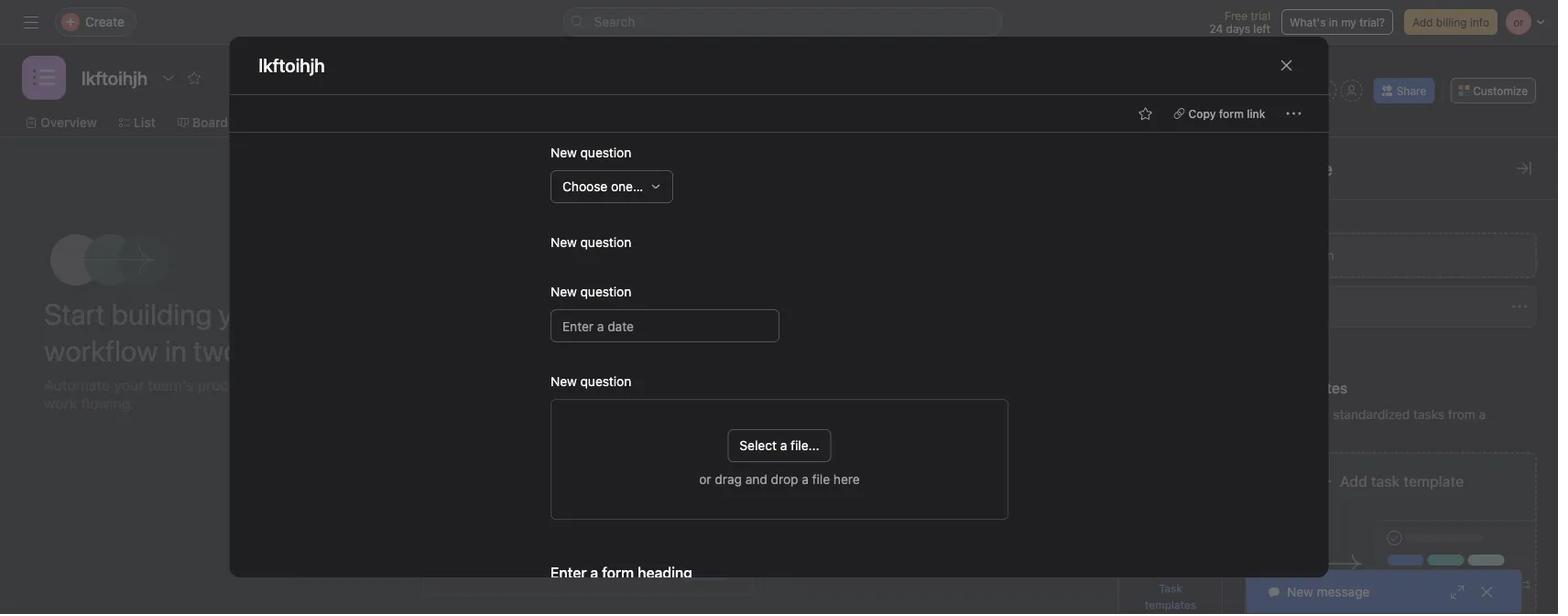 Task type: vqa. For each thing, say whether or not it's contained in the screenshot.
list item
no



Task type: locate. For each thing, give the bounding box(es) containing it.
1 vertical spatial form
[[1307, 248, 1335, 263]]

1 vertical spatial customize
[[1245, 158, 1333, 179]]

customize down more actions image
[[1245, 158, 1333, 179]]

add to starred image left copy
[[1139, 106, 1153, 121]]

form inside lkftoihjh dialog
[[1220, 107, 1244, 120]]

lkftoihjh
[[259, 55, 325, 76]]

your
[[218, 297, 274, 332], [114, 377, 144, 395]]

add billing info
[[1413, 16, 1490, 28]]

close details image
[[1518, 161, 1532, 176]]

in
[[1330, 16, 1339, 28], [165, 334, 187, 368]]

start building your workflow in two minutes automate your team's process and keep work flowing.
[[44, 297, 346, 413]]

add to starred image
[[187, 71, 202, 85], [1139, 106, 1153, 121]]

your up two minutes
[[218, 297, 274, 332]]

add collaborators button
[[820, 469, 1104, 515]]

customize inside dropdown button
[[1474, 84, 1529, 97]]

process
[[198, 377, 252, 395]]

1 vertical spatial your
[[114, 377, 144, 395]]

more actions image
[[1287, 106, 1302, 121]]

0 vertical spatial add to starred image
[[187, 71, 202, 85]]

1 horizontal spatial customize
[[1474, 84, 1529, 97]]

1 horizontal spatial tasks
[[857, 370, 886, 383]]

what's in my trial?
[[1290, 16, 1386, 28]]

list image
[[33, 67, 55, 89]]

two minutes
[[193, 334, 346, 368]]

this
[[934, 370, 954, 383]]

new message
[[1288, 585, 1371, 600]]

add inside add form button
[[1280, 248, 1304, 263]]

0 horizontal spatial in
[[165, 334, 187, 368]]

from
[[1449, 407, 1476, 422]]

None text field
[[77, 61, 152, 94]]

list link
[[119, 113, 156, 133]]

2 vertical spatial tasks
[[1414, 407, 1445, 422]]

0 horizontal spatial tasks
[[539, 252, 582, 274]]

1 vertical spatial add to starred image
[[1139, 106, 1153, 121]]

1 vertical spatial to
[[920, 370, 931, 383]]

task templates
[[1146, 583, 1197, 612]]

list
[[134, 115, 156, 130]]

template.
[[1245, 428, 1301, 443]]

or button
[[1290, 80, 1312, 102]]

form for copy
[[1220, 107, 1244, 120]]

in up 'team's'
[[165, 334, 187, 368]]

0 vertical spatial customize
[[1474, 84, 1529, 97]]

0 vertical spatial form
[[1220, 107, 1244, 120]]

1 vertical spatial in
[[165, 334, 187, 368]]

start
[[44, 297, 105, 332]]

1 horizontal spatial in
[[1330, 16, 1339, 28]]

to left this at the bottom
[[920, 370, 931, 383]]

automate
[[44, 377, 110, 395]]

form
[[1220, 107, 1244, 120], [1307, 248, 1335, 263]]

what's in my trial? button
[[1282, 9, 1394, 35]]

my
[[1342, 16, 1357, 28]]

move
[[889, 370, 917, 383]]

in left "my"
[[1330, 16, 1339, 28]]

in inside button
[[1330, 16, 1339, 28]]

add inside add task template button
[[1341, 473, 1368, 491]]

24
[[1210, 22, 1224, 35]]

0 vertical spatial your
[[218, 297, 274, 332]]

your left 'team's'
[[114, 377, 144, 395]]

0 horizontal spatial add to starred image
[[187, 71, 202, 85]]

or
[[1296, 84, 1306, 97]]

0 horizontal spatial to
[[694, 252, 710, 274]]

add inside add collaborators button
[[855, 484, 879, 499]]

1 horizontal spatial form
[[1307, 248, 1335, 263]]

expand new message image
[[1451, 586, 1465, 600]]

add
[[1413, 16, 1434, 28], [1280, 248, 1304, 263], [1341, 473, 1368, 491], [855, 484, 879, 499]]

customize down info at the top right of the page
[[1474, 84, 1529, 97]]

what's
[[1290, 16, 1327, 28]]

0 horizontal spatial customize
[[1245, 158, 1333, 179]]

search list box
[[563, 7, 1003, 37]]

trial?
[[1360, 16, 1386, 28]]

add form button
[[1245, 233, 1538, 279]]

add inside add billing info button
[[1413, 16, 1434, 28]]

tasks left from in the right of the page
[[1414, 407, 1445, 422]]

2 horizontal spatial tasks
[[1414, 407, 1445, 422]]

0 horizontal spatial form
[[1220, 107, 1244, 120]]

add to starred image up board link
[[187, 71, 202, 85]]

tasks up "this project?"
[[539, 252, 582, 274]]

0 vertical spatial in
[[1330, 16, 1339, 28]]

close this dialog image
[[1280, 58, 1295, 73]]

1 vertical spatial tasks
[[857, 370, 886, 383]]

to inside how are tasks being added to this project?
[[694, 252, 710, 274]]

0 vertical spatial to
[[694, 252, 710, 274]]

1 horizontal spatial to
[[920, 370, 931, 383]]

1 horizontal spatial your
[[218, 297, 274, 332]]

automatically?
[[866, 387, 944, 400]]

0 vertical spatial tasks
[[539, 252, 582, 274]]

this project?
[[538, 278, 639, 299]]

workflow
[[44, 334, 158, 368]]

days
[[1227, 22, 1251, 35]]

and
[[256, 377, 281, 395]]

tasks left move
[[857, 370, 886, 383]]

add for add collaborators
[[855, 484, 879, 499]]

to inside when tasks move to this section, what should happen automatically?
[[920, 370, 931, 383]]

customize
[[1474, 84, 1529, 97], [1245, 158, 1333, 179]]

when tasks move to this section, what should happen automatically?
[[824, 370, 1066, 400]]

next
[[691, 557, 719, 572]]

tasks
[[539, 252, 582, 274], [857, 370, 886, 383], [1414, 407, 1445, 422]]

a
[[1480, 407, 1487, 422]]

to
[[694, 252, 710, 274], [920, 370, 931, 383]]

to right 'added'
[[694, 252, 710, 274]]

overview
[[40, 115, 97, 130]]



Task type: describe. For each thing, give the bounding box(es) containing it.
section,
[[957, 370, 999, 383]]

added
[[637, 252, 689, 274]]

task templates
[[1245, 380, 1348, 397]]

copy
[[1189, 107, 1217, 120]]

add for add form
[[1280, 248, 1304, 263]]

overview link
[[26, 113, 97, 133]]

share button
[[1374, 78, 1435, 104]]

board link
[[178, 113, 228, 133]]

add for add billing info
[[1413, 16, 1434, 28]]

happen
[[824, 387, 864, 400]]

left
[[1254, 22, 1271, 35]]

board
[[192, 115, 228, 130]]

add form
[[1280, 248, 1335, 263]]

copy form link button
[[1166, 101, 1274, 126]]

when
[[824, 370, 854, 383]]

are
[[508, 252, 534, 274]]

search button
[[563, 7, 1003, 37]]

add for add task template
[[1341, 473, 1368, 491]]

template
[[1404, 473, 1465, 491]]

how are tasks being added to this project?
[[467, 252, 710, 299]]

tasks inside how are tasks being added to this project?
[[539, 252, 582, 274]]

standardized
[[1334, 407, 1411, 422]]

form for add
[[1307, 248, 1335, 263]]

billing
[[1437, 16, 1468, 28]]

task
[[1372, 473, 1401, 491]]

add task template
[[1341, 473, 1465, 491]]

being
[[587, 252, 633, 274]]

create
[[1293, 407, 1330, 422]]

keep
[[285, 377, 318, 395]]

free trial 24 days left
[[1210, 9, 1271, 35]]

add collaborators
[[855, 484, 960, 499]]

templates
[[1146, 599, 1197, 612]]

1 horizontal spatial add to starred image
[[1139, 106, 1153, 121]]

close image
[[1480, 586, 1495, 600]]

task
[[1159, 583, 1183, 596]]

team's
[[148, 377, 194, 395]]

tasks inside quickly create standardized tasks from a template.
[[1414, 407, 1445, 422]]

add task template button
[[1245, 453, 1538, 615]]

how
[[467, 252, 504, 274]]

free
[[1225, 9, 1248, 22]]

copy form link
[[1189, 107, 1266, 120]]

quickly create standardized tasks from a template.
[[1245, 407, 1487, 443]]

quickly
[[1245, 407, 1289, 422]]

search
[[594, 14, 636, 29]]

work flowing.
[[44, 395, 135, 413]]

lkftoihjh dialog
[[230, 37, 1329, 578]]

0 horizontal spatial your
[[114, 377, 144, 395]]

what
[[1002, 370, 1028, 383]]

info
[[1471, 16, 1490, 28]]

tasks inside when tasks move to this section, what should happen automatically?
[[857, 370, 886, 383]]

in inside start building your workflow in two minutes automate your team's process and keep work flowing.
[[165, 334, 187, 368]]

add billing info button
[[1405, 9, 1498, 35]]

next button
[[679, 548, 730, 581]]

trial
[[1251, 9, 1271, 22]]

building
[[111, 297, 212, 332]]

share
[[1397, 84, 1427, 97]]

collaborators
[[882, 484, 960, 499]]

should
[[1031, 370, 1066, 383]]

link
[[1247, 107, 1266, 120]]

customize button
[[1451, 78, 1537, 104]]



